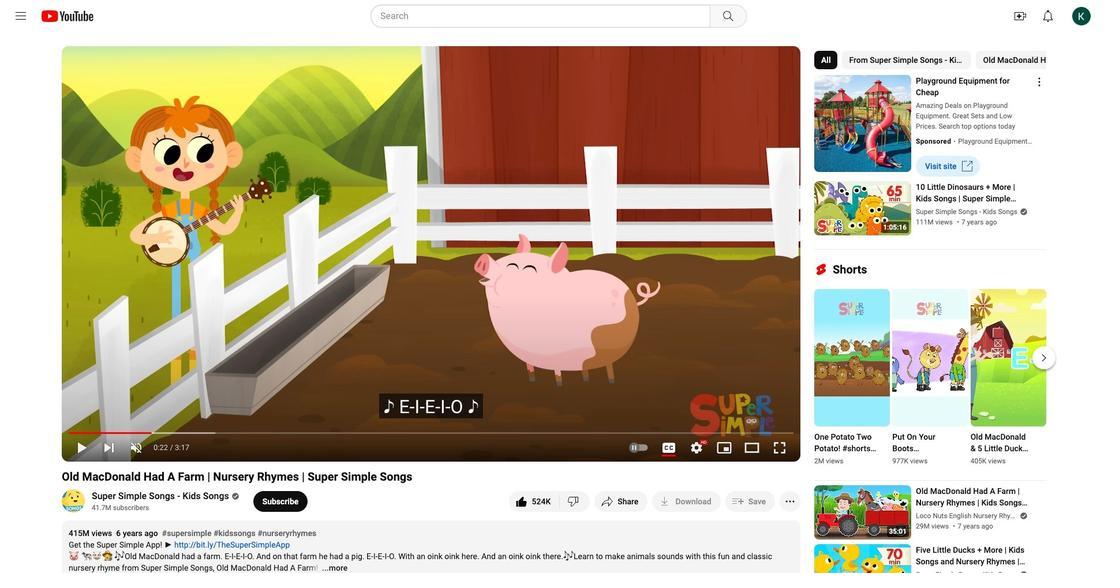 Task type: vqa. For each thing, say whether or not it's contained in the screenshot.
Verified image
yes



Task type: describe. For each thing, give the bounding box(es) containing it.
Search text field
[[380, 9, 708, 24]]

seek slider slider
[[69, 425, 794, 437]]

verified image
[[1018, 208, 1028, 216]]

five little ducks + more | kids songs and nursery rhymes | super simple songs by super simple songs - kids songs 120,220,793 views 7 years ago 1 hour, 10 minutes element
[[916, 545, 1033, 568]]

youtube video player element
[[62, 46, 801, 462]]

35 minutes, 1 second image
[[887, 526, 909, 538]]

0 vertical spatial verified image
[[229, 492, 239, 500]]



Task type: locate. For each thing, give the bounding box(es) containing it.
None text field
[[815, 431, 877, 454], [971, 431, 1033, 454], [815, 431, 877, 454], [971, 431, 1033, 454]]

verified image
[[229, 492, 239, 500], [1018, 512, 1028, 520], [1018, 571, 1028, 573]]

None text field
[[925, 162, 957, 171], [893, 431, 955, 454], [263, 497, 299, 506], [676, 497, 712, 506], [925, 162, 957, 171], [893, 431, 955, 454], [263, 497, 299, 506], [676, 497, 712, 506]]

1 hour, 5 minutes, 16 seconds image
[[881, 222, 909, 233]]

avatar image image
[[1073, 7, 1091, 25]]

autoplay is off image
[[629, 444, 650, 452]]

None search field
[[350, 5, 749, 28]]

old macdonald had a farm | nursery rhymes | kids songs for children by loco nuts english nursery rhymes and kids songs 29,713,684 views 7 years ago 35 minutes element
[[916, 486, 1033, 509]]

sponsored image
[[916, 136, 959, 147]]

tab list
[[815, 46, 1108, 74]]

10 little dinosaurs + more | kids songs | super simple songs by super simple songs - kids songs 111,895,230 views 7 years ago 1 hour, 5 minutes element
[[916, 181, 1033, 204]]

1 vertical spatial verified image
[[1018, 512, 1028, 520]]

2 vertical spatial verified image
[[1018, 571, 1028, 573]]



